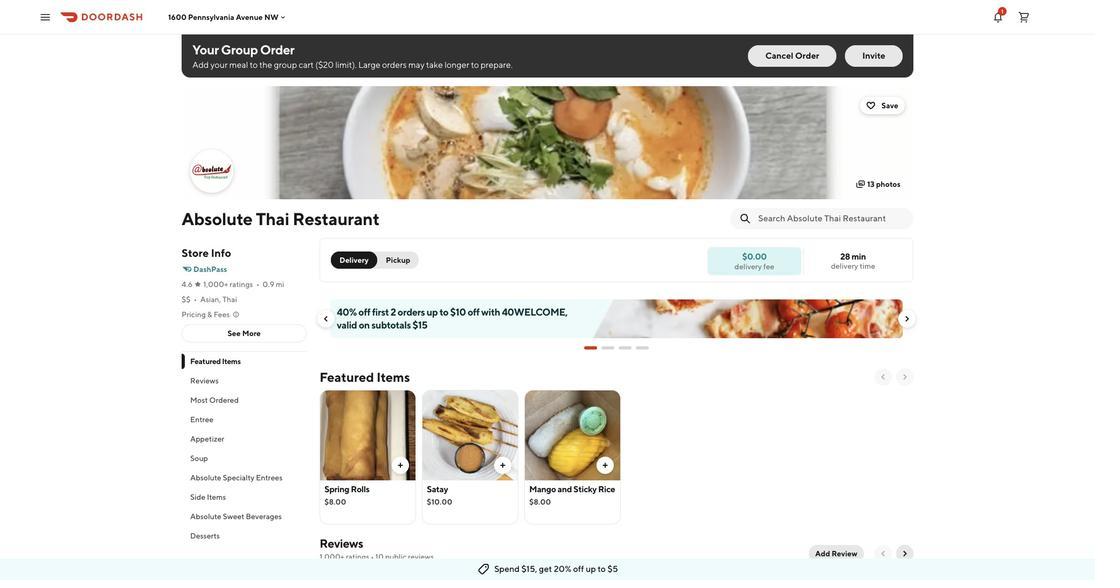Task type: vqa. For each thing, say whether or not it's contained in the screenshot.
2.3
no



Task type: describe. For each thing, give the bounding box(es) containing it.
to for get
[[598, 564, 606, 575]]

notification bell image
[[992, 11, 1005, 23]]

order inside your group order add your meal to the group cart ($20 limit). large orders may take longer to prepare.
[[260, 42, 294, 57]]

1600 pennsylvania avenue nw
[[168, 13, 279, 21]]

store
[[182, 247, 209, 259]]

and
[[558, 485, 572, 495]]

satay
[[427, 485, 448, 495]]

spring rolls image
[[320, 390, 416, 481]]

reviews
[[408, 553, 434, 562]]

side items
[[190, 493, 226, 502]]

add item to cart image for spring rolls
[[396, 461, 405, 470]]

28
[[841, 252, 850, 262]]

to right longer
[[471, 60, 479, 70]]

0.9 mi
[[263, 280, 284, 289]]

take
[[426, 60, 443, 70]]

40welcome,
[[502, 307, 568, 318]]

entree button
[[182, 410, 307, 430]]

save
[[882, 101, 899, 110]]

fees
[[214, 311, 230, 319]]

1 horizontal spatial off
[[468, 307, 480, 318]]

meal
[[229, 60, 248, 70]]

$10.00
[[427, 498, 452, 507]]

absolute sweet beverages
[[190, 513, 282, 521]]

0 horizontal spatial off
[[359, 307, 371, 318]]

next image
[[901, 550, 909, 559]]

entree
[[190, 416, 214, 424]]

fee
[[764, 262, 775, 271]]

ordered
[[209, 396, 239, 405]]

mango and sticky rice $8.00
[[529, 485, 615, 507]]

subtotals
[[372, 320, 411, 331]]

group
[[274, 60, 297, 70]]

to for first
[[440, 307, 449, 318]]

photos
[[876, 180, 901, 189]]

$0.00 delivery fee
[[735, 251, 775, 271]]

valid
[[337, 320, 357, 331]]

appetizer
[[190, 435, 224, 444]]

reviews link
[[320, 537, 363, 551]]

pricing & fees button
[[182, 309, 241, 320]]

1 vertical spatial featured items
[[320, 370, 410, 385]]

specialty
[[223, 474, 255, 483]]

add inside button
[[816, 550, 830, 559]]

$$ • asian, thai
[[182, 295, 237, 304]]

desserts button
[[182, 527, 307, 546]]

absolute for absolute sweet beverages
[[190, 513, 221, 521]]

time
[[860, 262, 876, 271]]

invite button
[[845, 45, 903, 67]]

save button
[[860, 97, 905, 114]]

more
[[242, 329, 261, 338]]

up for orders
[[427, 307, 438, 318]]

0 horizontal spatial ratings
[[230, 280, 253, 289]]

side items button
[[182, 488, 307, 507]]

may
[[408, 60, 425, 70]]

most ordered
[[190, 396, 239, 405]]

cancel order
[[766, 51, 820, 61]]

$5
[[608, 564, 618, 575]]

store info
[[182, 247, 231, 259]]

0 vertical spatial previous button of carousel image
[[322, 315, 330, 323]]

13 photos button
[[850, 176, 907, 193]]

reviews 1,000+ ratings • 10 public reviews
[[320, 537, 434, 562]]

desserts
[[190, 532, 220, 541]]

items inside heading
[[377, 370, 410, 385]]

0 vertical spatial •
[[256, 280, 259, 289]]

with
[[481, 307, 500, 318]]

side
[[190, 493, 205, 502]]

absolute for absolute thai restaurant
[[182, 209, 253, 229]]

order methods option group
[[331, 252, 419, 269]]

28 min delivery time
[[831, 252, 876, 271]]

absolute thai restaurant
[[182, 209, 380, 229]]

&
[[207, 311, 212, 319]]

1600 pennsylvania avenue nw button
[[168, 13, 287, 21]]

restaurant
[[293, 209, 380, 229]]

$10
[[450, 307, 466, 318]]

absolute for absolute specialty entrees
[[190, 474, 221, 483]]

1 vertical spatial next button of carousel image
[[901, 373, 909, 382]]

min
[[852, 252, 866, 262]]

mango and sticky rice image
[[525, 390, 621, 481]]

featured items heading
[[320, 369, 410, 386]]

1
[[1002, 8, 1004, 14]]

your group order add your meal to the group cart ($20 limit). large orders may take longer to prepare.
[[192, 42, 513, 70]]

satay $10.00
[[427, 485, 452, 507]]

entrees
[[256, 474, 283, 483]]

prepare.
[[481, 60, 513, 70]]

Item Search search field
[[759, 213, 905, 225]]



Task type: locate. For each thing, give the bounding box(es) containing it.
soup
[[190, 454, 208, 463]]

reviews inside reviews 1,000+ ratings • 10 public reviews
[[320, 537, 363, 551]]

public
[[385, 553, 407, 562]]

first
[[372, 307, 389, 318]]

0 horizontal spatial reviews
[[190, 377, 219, 385]]

rolls
[[351, 485, 370, 495]]

spring
[[325, 485, 349, 495]]

13
[[868, 180, 875, 189]]

1 vertical spatial reviews
[[320, 537, 363, 551]]

orders inside 40% off first 2 orders up to $10 off with 40welcome, valid on subtotals $15
[[398, 307, 425, 318]]

• right "$$"
[[194, 295, 197, 304]]

previous image
[[879, 550, 888, 559]]

2 horizontal spatial •
[[371, 553, 374, 562]]

1 horizontal spatial delivery
[[831, 262, 859, 271]]

order up group
[[260, 42, 294, 57]]

0 vertical spatial items
[[222, 357, 241, 366]]

13 photos
[[868, 180, 901, 189]]

to inside 40% off first 2 orders up to $10 off with 40welcome, valid on subtotals $15
[[440, 307, 449, 318]]

$15
[[413, 320, 428, 331]]

up up $15
[[427, 307, 438, 318]]

0 horizontal spatial 1,000+
[[203, 280, 228, 289]]

featured items down the "see"
[[190, 357, 241, 366]]

1,000+
[[203, 280, 228, 289], [320, 553, 344, 562]]

0 vertical spatial orders
[[382, 60, 407, 70]]

delivery inside $0.00 delivery fee
[[735, 262, 762, 271]]

$8.00 inside spring rolls $8.00
[[325, 498, 346, 507]]

40% off first 2 orders up to $10 off with 40welcome, valid on subtotals $15
[[337, 307, 568, 331]]

1,000+ inside reviews 1,000+ ratings • 10 public reviews
[[320, 553, 344, 562]]

large
[[358, 60, 381, 70]]

add item to cart image for satay
[[499, 461, 507, 470]]

add item to cart image for mango and sticky rice
[[601, 461, 610, 470]]

to left $5
[[598, 564, 606, 575]]

on
[[359, 320, 370, 331]]

to
[[250, 60, 258, 70], [471, 60, 479, 70], [440, 307, 449, 318], [598, 564, 606, 575]]

1 vertical spatial absolute
[[190, 474, 221, 483]]

add down your
[[192, 60, 209, 70]]

asian,
[[200, 295, 221, 304]]

1 vertical spatial ratings
[[346, 553, 369, 562]]

0 vertical spatial 1,000+
[[203, 280, 228, 289]]

3 add item to cart image from the left
[[601, 461, 610, 470]]

1 horizontal spatial featured
[[320, 370, 374, 385]]

limit).
[[335, 60, 357, 70]]

• inside reviews 1,000+ ratings • 10 public reviews
[[371, 553, 374, 562]]

see
[[228, 329, 241, 338]]

0 vertical spatial featured
[[190, 357, 221, 366]]

($20
[[315, 60, 334, 70]]

1 vertical spatial orders
[[398, 307, 425, 318]]

2 horizontal spatial add item to cart image
[[601, 461, 610, 470]]

items down subtotals
[[377, 370, 410, 385]]

add inside your group order add your meal to the group cart ($20 limit). large orders may take longer to prepare.
[[192, 60, 209, 70]]

0 horizontal spatial add
[[192, 60, 209, 70]]

2 vertical spatial •
[[371, 553, 374, 562]]

see more
[[228, 329, 261, 338]]

1 vertical spatial items
[[377, 370, 410, 385]]

absolute thai restaurant image
[[182, 86, 914, 199], [191, 151, 232, 192]]

orders up $15
[[398, 307, 425, 318]]

• left 10
[[371, 553, 374, 562]]

1 horizontal spatial up
[[586, 564, 596, 575]]

Pickup radio
[[371, 252, 419, 269]]

1 horizontal spatial order
[[795, 51, 820, 61]]

0 horizontal spatial $8.00
[[325, 498, 346, 507]]

spend $15, get 20% off up to $5
[[494, 564, 618, 575]]

cart
[[299, 60, 314, 70]]

select promotional banner element
[[584, 339, 649, 358]]

absolute
[[182, 209, 253, 229], [190, 474, 221, 483], [190, 513, 221, 521]]

pennsylvania
[[188, 13, 234, 21]]

to left the
[[250, 60, 258, 70]]

$8.00 down mango
[[529, 498, 551, 507]]

1 vertical spatial featured
[[320, 370, 374, 385]]

0 vertical spatial thai
[[256, 209, 289, 229]]

absolute inside button
[[190, 513, 221, 521]]

1,000+ up asian,
[[203, 280, 228, 289]]

nw
[[264, 13, 279, 21]]

reviews up most
[[190, 377, 219, 385]]

1 horizontal spatial thai
[[256, 209, 289, 229]]

items inside button
[[207, 493, 226, 502]]

ratings down reviews link
[[346, 553, 369, 562]]

featured items
[[190, 357, 241, 366], [320, 370, 410, 385]]

appetizer button
[[182, 430, 307, 449]]

0 horizontal spatial featured items
[[190, 357, 241, 366]]

$8.00 inside mango and sticky rice $8.00
[[529, 498, 551, 507]]

2 vertical spatial items
[[207, 493, 226, 502]]

open menu image
[[39, 11, 52, 23]]

1 vertical spatial thai
[[223, 295, 237, 304]]

0 vertical spatial featured items
[[190, 357, 241, 366]]

absolute up info
[[182, 209, 253, 229]]

$15,
[[522, 564, 537, 575]]

up
[[427, 307, 438, 318], [586, 564, 596, 575]]

next button of carousel image
[[903, 315, 912, 323], [901, 373, 909, 382]]

1 delivery from the left
[[831, 262, 859, 271]]

0 items, open order cart image
[[1018, 11, 1031, 23]]

reviews inside button
[[190, 377, 219, 385]]

1,000+ down reviews link
[[320, 553, 344, 562]]

items up reviews button
[[222, 357, 241, 366]]

add review button
[[809, 546, 864, 563]]

to for order
[[250, 60, 258, 70]]

invite
[[863, 51, 886, 61]]

1 horizontal spatial ratings
[[346, 553, 369, 562]]

ratings left 0.9
[[230, 280, 253, 289]]

to left $10
[[440, 307, 449, 318]]

off
[[359, 307, 371, 318], [468, 307, 480, 318], [573, 564, 584, 575]]

orders inside your group order add your meal to the group cart ($20 limit). large orders may take longer to prepare.
[[382, 60, 407, 70]]

delivery
[[831, 262, 859, 271], [735, 262, 762, 271]]

order right the cancel at the right of page
[[795, 51, 820, 61]]

info
[[211, 247, 231, 259]]

order inside button
[[795, 51, 820, 61]]

add left 'review'
[[816, 550, 830, 559]]

orders left may
[[382, 60, 407, 70]]

0.9
[[263, 280, 274, 289]]

1 vertical spatial up
[[586, 564, 596, 575]]

1 horizontal spatial add item to cart image
[[499, 461, 507, 470]]

0 horizontal spatial up
[[427, 307, 438, 318]]

up for off
[[586, 564, 596, 575]]

sticky
[[574, 485, 597, 495]]

2 $8.00 from the left
[[529, 498, 551, 507]]

items right the side at the left bottom
[[207, 493, 226, 502]]

up left $5
[[586, 564, 596, 575]]

20%
[[554, 564, 572, 575]]

• left 0.9
[[256, 280, 259, 289]]

1 vertical spatial add
[[816, 550, 830, 559]]

off right 20%
[[573, 564, 584, 575]]

satay image
[[423, 390, 518, 481]]

1 horizontal spatial $8.00
[[529, 498, 551, 507]]

$8.00 down spring
[[325, 498, 346, 507]]

0 vertical spatial add
[[192, 60, 209, 70]]

mango
[[529, 485, 556, 495]]

absolute specialty entrees
[[190, 474, 283, 483]]

add item to cart image
[[396, 461, 405, 470], [499, 461, 507, 470], [601, 461, 610, 470]]

1 vertical spatial 1,000+
[[320, 553, 344, 562]]

items
[[222, 357, 241, 366], [377, 370, 410, 385], [207, 493, 226, 502]]

review
[[832, 550, 858, 559]]

absolute up desserts
[[190, 513, 221, 521]]

2 vertical spatial absolute
[[190, 513, 221, 521]]

1 horizontal spatial previous button of carousel image
[[879, 373, 888, 382]]

featured items down on
[[320, 370, 410, 385]]

0 vertical spatial up
[[427, 307, 438, 318]]

1 horizontal spatial •
[[256, 280, 259, 289]]

mi
[[276, 280, 284, 289]]

0 vertical spatial reviews
[[190, 377, 219, 385]]

0 vertical spatial next button of carousel image
[[903, 315, 912, 323]]

absolute inside "button"
[[190, 474, 221, 483]]

get
[[539, 564, 552, 575]]

1 vertical spatial •
[[194, 295, 197, 304]]

1 horizontal spatial add
[[816, 550, 830, 559]]

reviews for reviews
[[190, 377, 219, 385]]

soup button
[[182, 449, 307, 468]]

delivery down the $0.00
[[735, 262, 762, 271]]

previous button of carousel image
[[322, 315, 330, 323], [879, 373, 888, 382]]

dashpass
[[194, 265, 227, 274]]

up inside 40% off first 2 orders up to $10 off with 40welcome, valid on subtotals $15
[[427, 307, 438, 318]]

0 vertical spatial absolute
[[182, 209, 253, 229]]

1 horizontal spatial 1,000+
[[320, 553, 344, 562]]

absolute specialty entrees button
[[182, 468, 307, 488]]

1 vertical spatial previous button of carousel image
[[879, 373, 888, 382]]

1 horizontal spatial featured items
[[320, 370, 410, 385]]

thai
[[256, 209, 289, 229], [223, 295, 237, 304]]

your
[[210, 60, 228, 70]]

$$
[[182, 295, 191, 304]]

1 $8.00 from the left
[[325, 498, 346, 507]]

avenue
[[236, 13, 263, 21]]

10
[[376, 553, 384, 562]]

0 horizontal spatial thai
[[223, 295, 237, 304]]

cancel
[[766, 51, 794, 61]]

reviews for reviews 1,000+ ratings • 10 public reviews
[[320, 537, 363, 551]]

ratings inside reviews 1,000+ ratings • 10 public reviews
[[346, 553, 369, 562]]

rice
[[598, 485, 615, 495]]

1 add item to cart image from the left
[[396, 461, 405, 470]]

see more button
[[182, 325, 306, 342]]

2 horizontal spatial off
[[573, 564, 584, 575]]

featured up most
[[190, 357, 221, 366]]

delivery
[[340, 256, 369, 265]]

0 vertical spatial ratings
[[230, 280, 253, 289]]

delivery inside 28 min delivery time
[[831, 262, 859, 271]]

1600
[[168, 13, 187, 21]]

•
[[256, 280, 259, 289], [194, 295, 197, 304], [371, 553, 374, 562]]

sweet
[[223, 513, 244, 521]]

absolute sweet beverages button
[[182, 507, 307, 527]]

delivery left time
[[831, 262, 859, 271]]

off right $10
[[468, 307, 480, 318]]

off up on
[[359, 307, 371, 318]]

reviews button
[[182, 371, 307, 391]]

0 horizontal spatial featured
[[190, 357, 221, 366]]

0 horizontal spatial •
[[194, 295, 197, 304]]

0 horizontal spatial previous button of carousel image
[[322, 315, 330, 323]]

cancel order button
[[748, 45, 837, 67]]

order
[[260, 42, 294, 57], [795, 51, 820, 61]]

0 horizontal spatial order
[[260, 42, 294, 57]]

absolute up side items
[[190, 474, 221, 483]]

featured down valid
[[320, 370, 374, 385]]

2
[[391, 307, 396, 318]]

2 add item to cart image from the left
[[499, 461, 507, 470]]

2 delivery from the left
[[735, 262, 762, 271]]

featured inside featured items heading
[[320, 370, 374, 385]]

0 horizontal spatial delivery
[[735, 262, 762, 271]]

Delivery radio
[[331, 252, 377, 269]]

most
[[190, 396, 208, 405]]

spend
[[494, 564, 520, 575]]

beverages
[[246, 513, 282, 521]]

1 horizontal spatial reviews
[[320, 537, 363, 551]]

0 horizontal spatial add item to cart image
[[396, 461, 405, 470]]

reviews down spring rolls $8.00
[[320, 537, 363, 551]]

pricing & fees
[[182, 311, 230, 319]]

pickup
[[386, 256, 410, 265]]

pricing
[[182, 311, 206, 319]]

40%
[[337, 307, 357, 318]]

add review
[[816, 550, 858, 559]]



